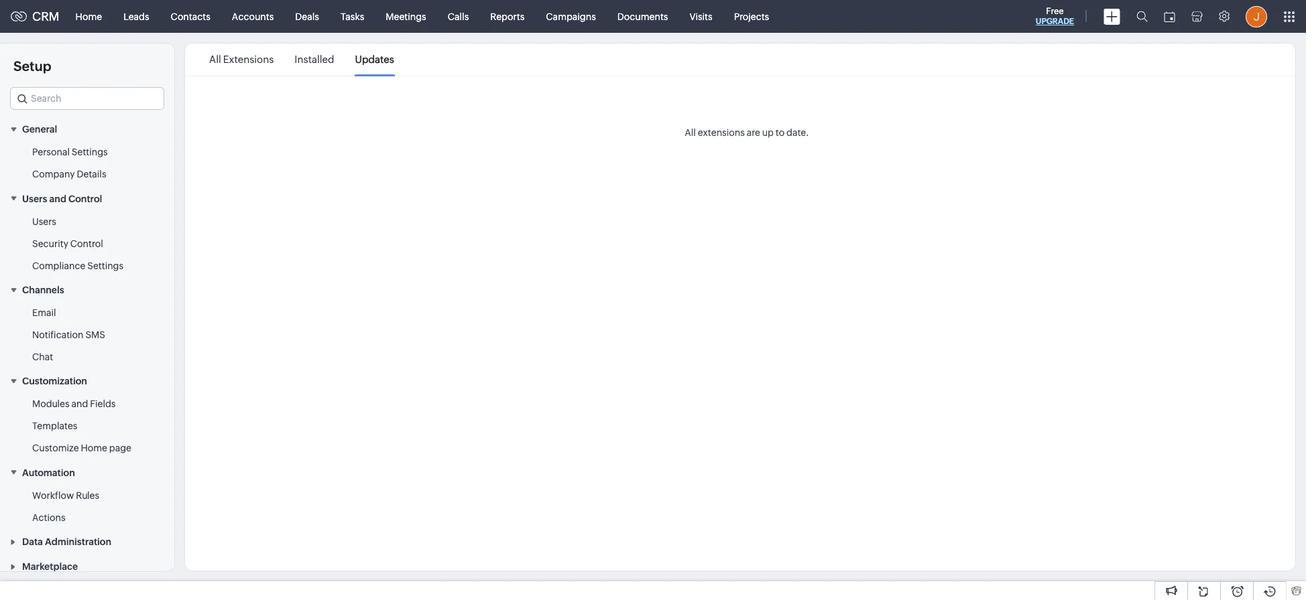 Task type: vqa. For each thing, say whether or not it's contained in the screenshot.


Task type: locate. For each thing, give the bounding box(es) containing it.
automation
[[22, 468, 75, 479]]

calendar image
[[1164, 11, 1176, 22]]

settings inside compliance settings link
[[87, 261, 123, 271]]

0 vertical spatial control
[[68, 194, 102, 204]]

deals link
[[285, 0, 330, 33]]

channels button
[[0, 277, 174, 303]]

0 vertical spatial all
[[209, 54, 221, 65]]

crm
[[32, 9, 59, 23]]

1 vertical spatial control
[[70, 239, 103, 249]]

security control link
[[32, 237, 103, 251]]

rules
[[76, 491, 99, 501]]

1 vertical spatial settings
[[87, 261, 123, 271]]

users for users
[[32, 216, 56, 227]]

1 vertical spatial home
[[81, 444, 107, 454]]

settings
[[72, 147, 108, 158], [87, 261, 123, 271]]

setup
[[13, 58, 51, 74]]

all extensions are up to date.
[[685, 127, 809, 138]]

users up the security
[[32, 216, 56, 227]]

1 horizontal spatial and
[[71, 399, 88, 410]]

workflow
[[32, 491, 74, 501]]

users and control
[[22, 194, 102, 204]]

0 horizontal spatial all
[[209, 54, 221, 65]]

and left "fields"
[[71, 399, 88, 410]]

installed link
[[295, 44, 334, 75]]

extensions
[[223, 54, 274, 65]]

home right crm
[[76, 11, 102, 22]]

documents link
[[607, 0, 679, 33]]

settings inside personal settings link
[[72, 147, 108, 158]]

deals
[[295, 11, 319, 22]]

control inside region
[[70, 239, 103, 249]]

templates
[[32, 421, 77, 432]]

security control
[[32, 239, 103, 249]]

marketplace
[[22, 562, 78, 573]]

0 horizontal spatial and
[[49, 194, 66, 204]]

meetings
[[386, 11, 426, 22]]

users inside region
[[32, 216, 56, 227]]

customize
[[32, 444, 79, 454]]

general
[[22, 124, 57, 135]]

1 horizontal spatial all
[[685, 127, 696, 138]]

home inside customization region
[[81, 444, 107, 454]]

users inside dropdown button
[[22, 194, 47, 204]]

and for modules
[[71, 399, 88, 410]]

automation region
[[0, 485, 174, 530]]

actions link
[[32, 512, 65, 525]]

channels region
[[0, 303, 174, 369]]

search element
[[1129, 0, 1156, 33]]

0 vertical spatial users
[[22, 194, 47, 204]]

None field
[[10, 87, 164, 110]]

date.
[[787, 127, 809, 138]]

and for users
[[49, 194, 66, 204]]

reports link
[[480, 0, 535, 33]]

page
[[109, 444, 131, 454]]

leads link
[[113, 0, 160, 33]]

company details link
[[32, 168, 106, 181]]

visits
[[690, 11, 713, 22]]

workflow rules link
[[32, 489, 99, 503]]

crm link
[[11, 9, 59, 23]]

1 vertical spatial all
[[685, 127, 696, 138]]

notification sms
[[32, 330, 105, 341]]

home up "automation" dropdown button
[[81, 444, 107, 454]]

general region
[[0, 142, 174, 186]]

users and control button
[[0, 186, 174, 211]]

and
[[49, 194, 66, 204], [71, 399, 88, 410]]

control
[[68, 194, 102, 204], [70, 239, 103, 249]]

calls
[[448, 11, 469, 22]]

fields
[[90, 399, 116, 410]]

customization region
[[0, 394, 174, 460]]

all left "extensions"
[[685, 127, 696, 138]]

contacts link
[[160, 0, 221, 33]]

updates
[[355, 54, 394, 65]]

all for all extensions are up to date.
[[685, 127, 696, 138]]

up
[[762, 127, 774, 138]]

compliance settings
[[32, 261, 123, 271]]

all for all extensions
[[209, 54, 221, 65]]

all left extensions
[[209, 54, 221, 65]]

settings for personal settings
[[72, 147, 108, 158]]

and down company
[[49, 194, 66, 204]]

and inside modules and fields link
[[71, 399, 88, 410]]

control down the details
[[68, 194, 102, 204]]

data administration button
[[0, 530, 174, 555]]

leads
[[124, 11, 149, 22]]

data administration
[[22, 537, 111, 548]]

0 vertical spatial and
[[49, 194, 66, 204]]

users
[[22, 194, 47, 204], [32, 216, 56, 227]]

create menu image
[[1104, 8, 1121, 24]]

1 vertical spatial users
[[32, 216, 56, 227]]

templates link
[[32, 420, 77, 434]]

control up compliance settings
[[70, 239, 103, 249]]

data
[[22, 537, 43, 548]]

projects
[[734, 11, 769, 22]]

notification
[[32, 330, 84, 341]]

modules
[[32, 399, 70, 410]]

customization
[[22, 377, 87, 387]]

settings for compliance settings
[[87, 261, 123, 271]]

users up users link in the left of the page
[[22, 194, 47, 204]]

and inside the users and control dropdown button
[[49, 194, 66, 204]]

home
[[76, 11, 102, 22], [81, 444, 107, 454]]

campaigns
[[546, 11, 596, 22]]

settings up the details
[[72, 147, 108, 158]]

settings up channels dropdown button
[[87, 261, 123, 271]]

email
[[32, 308, 56, 319]]

0 vertical spatial settings
[[72, 147, 108, 158]]

accounts link
[[221, 0, 285, 33]]

workflow rules
[[32, 491, 99, 501]]

reports
[[490, 11, 525, 22]]

tasks
[[341, 11, 364, 22]]

1 vertical spatial and
[[71, 399, 88, 410]]

all
[[209, 54, 221, 65], [685, 127, 696, 138]]

meetings link
[[375, 0, 437, 33]]



Task type: describe. For each thing, give the bounding box(es) containing it.
documents
[[618, 11, 668, 22]]

users for users and control
[[22, 194, 47, 204]]

customize home page link
[[32, 442, 131, 456]]

modules and fields link
[[32, 398, 116, 411]]

all extensions
[[209, 54, 274, 65]]

free upgrade
[[1036, 6, 1074, 26]]

actions
[[32, 513, 65, 524]]

users and control region
[[0, 211, 174, 277]]

contacts
[[171, 11, 210, 22]]

0 vertical spatial home
[[76, 11, 102, 22]]

all extensions link
[[209, 44, 274, 75]]

administration
[[45, 537, 111, 548]]

to
[[776, 127, 785, 138]]

compliance
[[32, 261, 85, 271]]

users link
[[32, 215, 56, 228]]

home link
[[65, 0, 113, 33]]

modules and fields
[[32, 399, 116, 410]]

general button
[[0, 117, 174, 142]]

control inside dropdown button
[[68, 194, 102, 204]]

personal settings
[[32, 147, 108, 158]]

customize home page
[[32, 444, 131, 454]]

campaigns link
[[535, 0, 607, 33]]

compliance settings link
[[32, 259, 123, 273]]

company
[[32, 169, 75, 180]]

Search text field
[[11, 88, 164, 109]]

projects link
[[723, 0, 780, 33]]

email link
[[32, 307, 56, 320]]

tasks link
[[330, 0, 375, 33]]

accounts
[[232, 11, 274, 22]]

channels
[[22, 285, 64, 296]]

visits link
[[679, 0, 723, 33]]

notification sms link
[[32, 329, 105, 342]]

personal
[[32, 147, 70, 158]]

profile element
[[1238, 0, 1276, 33]]

security
[[32, 239, 68, 249]]

updates link
[[355, 44, 394, 75]]

free
[[1046, 6, 1064, 16]]

details
[[77, 169, 106, 180]]

installed
[[295, 54, 334, 65]]

extensions
[[698, 127, 745, 138]]

customization button
[[0, 369, 174, 394]]

chat
[[32, 352, 53, 363]]

create menu element
[[1096, 0, 1129, 33]]

search image
[[1137, 11, 1148, 22]]

calls link
[[437, 0, 480, 33]]

are
[[747, 127, 760, 138]]

personal settings link
[[32, 146, 108, 159]]

chat link
[[32, 351, 53, 364]]

upgrade
[[1036, 17, 1074, 26]]

sms
[[85, 330, 105, 341]]

company details
[[32, 169, 106, 180]]

profile image
[[1246, 6, 1268, 27]]

automation button
[[0, 460, 174, 485]]

marketplace button
[[0, 555, 174, 580]]



